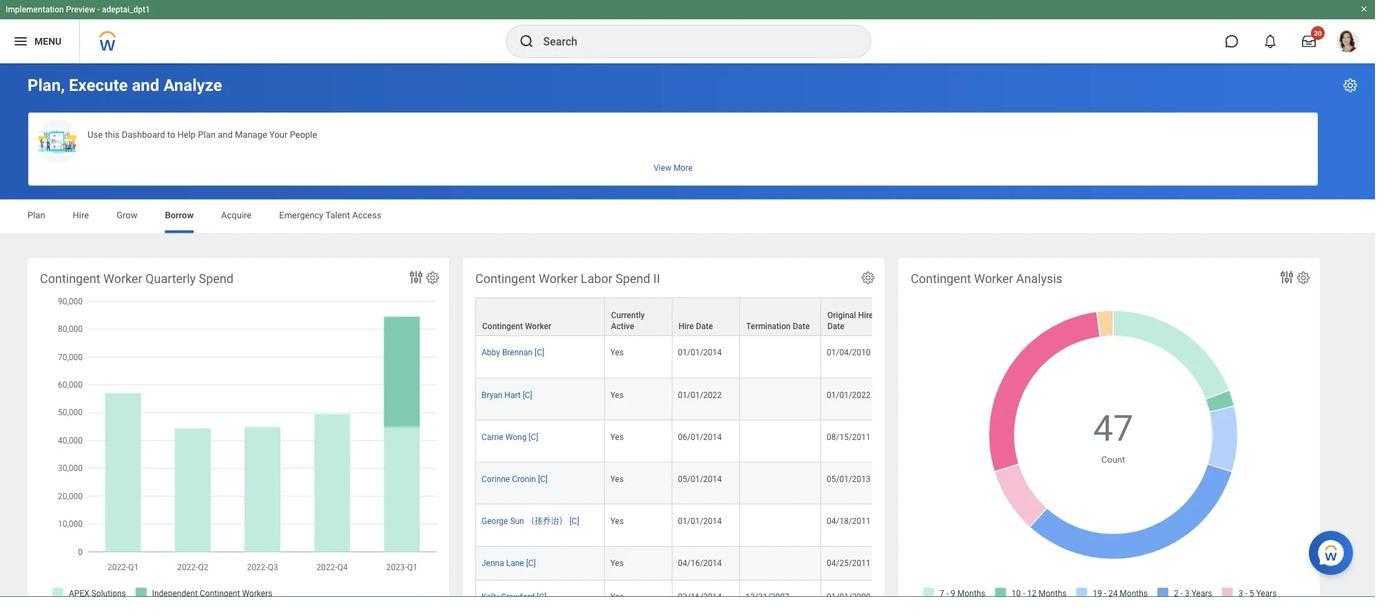 Task type: locate. For each thing, give the bounding box(es) containing it.
[c] for corinne cronin [c]
[[538, 474, 548, 484]]

yes for george sun （孫乔治） [c]
[[611, 516, 624, 526]]

george sun （孫乔治） [c]
[[482, 516, 579, 526]]

tab list
[[14, 200, 1362, 233]]

[c] right brennan
[[535, 348, 545, 357]]

1 spend from the left
[[199, 272, 234, 286]]

row up 04/18/2011
[[476, 462, 1207, 505]]

[c] right wong
[[529, 432, 539, 442]]

tab list containing plan
[[14, 200, 1362, 233]]

this
[[105, 129, 120, 140]]

your
[[269, 129, 288, 140]]

47 main content
[[0, 63, 1376, 597]]

notifications large image
[[1264, 34, 1278, 48]]

0 vertical spatial hire
[[73, 210, 89, 221]]

row down 04/18/2011
[[476, 547, 1207, 581]]

grow
[[117, 210, 137, 221]]

worker for analysis
[[974, 272, 1013, 286]]

cell for 05/01/2013
[[740, 462, 821, 505]]

acquire
[[221, 210, 252, 221]]

1 date from the left
[[696, 322, 713, 331]]

help
[[177, 129, 196, 140]]

currently
[[611, 311, 645, 320]]

hire inside popup button
[[679, 322, 694, 331]]

row up the 01/04/2010
[[476, 297, 1207, 337]]

hire date
[[679, 322, 713, 331]]

configure and view chart data image left configure contingent worker quarterly spend icon
[[408, 269, 425, 286]]

to
[[167, 129, 175, 140]]

1 horizontal spatial date
[[793, 322, 810, 331]]

date for termination date
[[793, 322, 810, 331]]

cell for 01/04/2010
[[740, 336, 821, 378]]

dashboard
[[122, 129, 165, 140]]

people
[[290, 129, 317, 140]]

47 button
[[1094, 405, 1136, 453]]

7 row from the top
[[476, 547, 1207, 581]]

plan
[[198, 129, 216, 140], [28, 210, 45, 221]]

date left termination
[[696, 322, 713, 331]]

6 yes from the top
[[611, 558, 624, 568]]

2 vertical spatial hire
[[679, 322, 694, 331]]

01/01/2014 down hire date
[[678, 348, 722, 357]]

jenna
[[482, 558, 504, 568]]

plan,
[[28, 75, 65, 95]]

sun
[[510, 516, 524, 526]]

2 01/01/2014 from the top
[[678, 516, 722, 526]]

currently active
[[611, 311, 645, 331]]

analyze
[[163, 75, 222, 95]]

and left manage
[[218, 129, 233, 140]]

0 vertical spatial and
[[132, 75, 159, 95]]

01/01/2014
[[678, 348, 722, 357], [678, 516, 722, 526]]

configure and view chart data image
[[408, 269, 425, 286], [1279, 269, 1296, 286]]

row
[[476, 297, 1207, 337], [476, 336, 1207, 378], [476, 378, 1207, 420], [476, 420, 1207, 462], [476, 462, 1207, 505], [476, 505, 1207, 547], [476, 547, 1207, 581], [476, 581, 1207, 597]]

contingent worker analysis element
[[899, 258, 1320, 597]]

configure contingent worker quarterly spend image
[[425, 270, 440, 286]]

01/01/2022 up 08/15/2011
[[827, 390, 871, 400]]

contingent inside 'element'
[[40, 272, 100, 286]]

and inside button
[[218, 129, 233, 140]]

2 date from the left
[[793, 322, 810, 331]]

01/01/2014 up 04/16/2014
[[678, 516, 722, 526]]

hire
[[73, 210, 89, 221], [858, 311, 874, 320], [679, 322, 694, 331]]

1 yes from the top
[[611, 348, 624, 357]]

use
[[88, 129, 103, 140]]

1 horizontal spatial hire
[[679, 322, 694, 331]]

worker left quarterly
[[103, 272, 142, 286]]

1 row from the top
[[476, 297, 1207, 337]]

1 cell from the top
[[740, 336, 821, 378]]

01/01/2014 for 01/04/2010
[[678, 348, 722, 357]]

bryan hart [c]
[[482, 390, 533, 400]]

1 vertical spatial and
[[218, 129, 233, 140]]

[c] for jenna lane [c]
[[526, 558, 536, 568]]

row containing corinne cronin [c]
[[476, 462, 1207, 505]]

1 horizontal spatial and
[[218, 129, 233, 140]]

30
[[1314, 29, 1322, 37]]

jenna lane [c]
[[482, 558, 536, 568]]

2 spend from the left
[[616, 272, 650, 286]]

2 row from the top
[[476, 336, 1207, 378]]

（孫乔治）
[[526, 516, 568, 526]]

hire right currently active column header at left
[[679, 322, 694, 331]]

1 vertical spatial plan
[[28, 210, 45, 221]]

0 horizontal spatial plan
[[28, 210, 45, 221]]

5 row from the top
[[476, 462, 1207, 505]]

2 cell from the top
[[740, 378, 821, 420]]

hire inside original hire date
[[858, 311, 874, 320]]

01/01/2022
[[678, 390, 722, 400], [827, 390, 871, 400]]

george
[[482, 516, 508, 526]]

row down 04/25/2011
[[476, 581, 1207, 597]]

contingent worker button
[[476, 298, 604, 335]]

and
[[132, 75, 159, 95], [218, 129, 233, 140]]

4 yes from the top
[[611, 474, 624, 484]]

[c] right cronin
[[538, 474, 548, 484]]

1 horizontal spatial plan
[[198, 129, 216, 140]]

quarterly
[[145, 272, 196, 286]]

5 yes from the top
[[611, 516, 624, 526]]

worker
[[103, 272, 142, 286], [539, 272, 578, 286], [974, 272, 1013, 286], [525, 322, 551, 331]]

47 count
[[1094, 408, 1134, 465]]

row up 08/15/2011
[[476, 378, 1207, 420]]

1 vertical spatial 01/01/2014
[[678, 516, 722, 526]]

1 horizontal spatial configure and view chart data image
[[1279, 269, 1296, 286]]

2 horizontal spatial date
[[828, 322, 845, 331]]

1 horizontal spatial spend
[[616, 272, 650, 286]]

[c] for bryan hart [c]
[[523, 390, 533, 400]]

1 01/01/2014 from the top
[[678, 348, 722, 357]]

0 horizontal spatial date
[[696, 322, 713, 331]]

spend inside 'element'
[[199, 272, 234, 286]]

carrie wong [c]
[[482, 432, 539, 442]]

0 horizontal spatial hire
[[73, 210, 89, 221]]

1 configure and view chart data image from the left
[[408, 269, 425, 286]]

2 horizontal spatial hire
[[858, 311, 874, 320]]

3 cell from the top
[[740, 420, 821, 462]]

30 button
[[1294, 26, 1325, 57]]

contingent worker
[[482, 322, 551, 331]]

0 vertical spatial 01/01/2014
[[678, 348, 722, 357]]

spend
[[199, 272, 234, 286], [616, 272, 650, 286]]

[c] right lane
[[526, 558, 536, 568]]

4 cell from the top
[[740, 462, 821, 505]]

01/01/2022 up 06/01/2014
[[678, 390, 722, 400]]

date for hire date
[[696, 322, 713, 331]]

active
[[611, 322, 634, 331]]

contingent
[[40, 272, 100, 286], [476, 272, 536, 286], [911, 272, 971, 286], [482, 322, 523, 331]]

1 vertical spatial hire
[[858, 311, 874, 320]]

row down original hire date
[[476, 336, 1207, 378]]

worker up brennan
[[525, 322, 551, 331]]

plan inside button
[[198, 129, 216, 140]]

configure and view chart data image left configure contingent worker analysis icon
[[1279, 269, 1296, 286]]

spend right quarterly
[[199, 272, 234, 286]]

04/25/2011
[[827, 558, 871, 568]]

hire for hire date
[[679, 322, 694, 331]]

worker inside 'element'
[[103, 272, 142, 286]]

worker for quarterly
[[103, 272, 142, 286]]

george sun （孫乔治） [c] link
[[482, 514, 579, 526]]

2 yes from the top
[[611, 390, 624, 400]]

carrie
[[482, 432, 504, 442]]

2 configure and view chart data image from the left
[[1279, 269, 1296, 286]]

01/04/2010
[[827, 348, 871, 357]]

Search Workday  search field
[[543, 26, 842, 57]]

0 horizontal spatial spend
[[199, 272, 234, 286]]

worker left the labor
[[539, 272, 578, 286]]

date inside popup button
[[696, 322, 713, 331]]

search image
[[519, 33, 535, 50]]

cell
[[740, 336, 821, 378], [740, 378, 821, 420], [740, 420, 821, 462], [740, 462, 821, 505], [740, 505, 821, 547], [740, 547, 821, 581]]

emergency talent access
[[279, 210, 382, 221]]

original hire date button
[[821, 298, 888, 335]]

jenna lane [c] link
[[482, 556, 536, 568]]

contingent worker analysis
[[911, 272, 1063, 286]]

worker left analysis
[[974, 272, 1013, 286]]

[c]
[[535, 348, 545, 357], [523, 390, 533, 400], [529, 432, 539, 442], [538, 474, 548, 484], [570, 516, 579, 526], [526, 558, 536, 568]]

menu button
[[0, 19, 79, 63]]

date
[[696, 322, 713, 331], [793, 322, 810, 331], [828, 322, 845, 331]]

3 row from the top
[[476, 378, 1207, 420]]

and left analyze
[[132, 75, 159, 95]]

hire inside "tab list"
[[73, 210, 89, 221]]

hire left grow
[[73, 210, 89, 221]]

05/01/2014
[[678, 474, 722, 484]]

[c] right the hart
[[523, 390, 533, 400]]

47
[[1094, 408, 1134, 450]]

worker for labor
[[539, 272, 578, 286]]

row up 04/25/2011
[[476, 505, 1207, 547]]

3 yes from the top
[[611, 432, 624, 442]]

abby brennan [c] link
[[482, 345, 545, 357]]

1 horizontal spatial 01/01/2022
[[827, 390, 871, 400]]

0 vertical spatial plan
[[198, 129, 216, 140]]

row containing currently active
[[476, 297, 1207, 337]]

3 date from the left
[[828, 322, 845, 331]]

yes
[[611, 348, 624, 357], [611, 390, 624, 400], [611, 432, 624, 442], [611, 474, 624, 484], [611, 516, 624, 526], [611, 558, 624, 568]]

row containing george sun （孫乔治） [c]
[[476, 505, 1207, 547]]

cell for 08/15/2011
[[740, 420, 821, 462]]

date right termination
[[793, 322, 810, 331]]

contingent for contingent worker quarterly spend
[[40, 272, 100, 286]]

4 row from the top
[[476, 420, 1207, 462]]

adeptai_dpt1
[[102, 5, 150, 14]]

corinne
[[482, 474, 510, 484]]

yes for abby brennan [c]
[[611, 348, 624, 357]]

[c] inside 'link'
[[529, 432, 539, 442]]

emergency
[[279, 210, 324, 221]]

0 horizontal spatial configure and view chart data image
[[408, 269, 425, 286]]

contingent inside popup button
[[482, 322, 523, 331]]

currently active column header
[[605, 297, 673, 337]]

currently active button
[[605, 298, 672, 335]]

preview
[[66, 5, 95, 14]]

6 cell from the top
[[740, 547, 821, 581]]

0 horizontal spatial and
[[132, 75, 159, 95]]

implementation
[[6, 5, 64, 14]]

hire right original
[[858, 311, 874, 320]]

date inside popup button
[[793, 322, 810, 331]]

plan, execute and analyze
[[28, 75, 222, 95]]

hire for hire
[[73, 210, 89, 221]]

termination date column header
[[740, 297, 821, 337]]

6 row from the top
[[476, 505, 1207, 547]]

date down original
[[828, 322, 845, 331]]

5 cell from the top
[[740, 505, 821, 547]]

abby
[[482, 348, 500, 357]]

0 horizontal spatial 01/01/2022
[[678, 390, 722, 400]]

spend left ii at the left of page
[[616, 272, 650, 286]]

row up 05/01/2013
[[476, 420, 1207, 462]]



Task type: vqa. For each thing, say whether or not it's contained in the screenshot.


Task type: describe. For each thing, give the bounding box(es) containing it.
use this dashboard to help plan and manage your people button
[[28, 113, 1318, 186]]

termination date button
[[740, 298, 821, 335]]

date inside original hire date
[[828, 322, 845, 331]]

bryan
[[482, 390, 503, 400]]

profile logan mcneil image
[[1337, 30, 1359, 55]]

row containing abby brennan [c]
[[476, 336, 1207, 378]]

hart
[[505, 390, 521, 400]]

configure and view chart data image for contingent worker quarterly spend
[[408, 269, 425, 286]]

analysis
[[1017, 272, 1063, 286]]

yes for jenna lane [c]
[[611, 558, 624, 568]]

08/15/2011
[[827, 432, 871, 442]]

termination date
[[746, 322, 810, 331]]

original hire date
[[828, 311, 874, 331]]

labor
[[581, 272, 613, 286]]

termination
[[746, 322, 791, 331]]

[c] for abby brennan [c]
[[535, 348, 545, 357]]

configure contingent worker analysis image
[[1296, 270, 1311, 286]]

cronin
[[512, 474, 536, 484]]

row containing carrie wong [c]
[[476, 420, 1207, 462]]

lane
[[506, 558, 524, 568]]

corinne cronin [c] link
[[482, 471, 548, 484]]

access
[[352, 210, 382, 221]]

configure this page image
[[1342, 77, 1359, 94]]

ii
[[654, 272, 660, 286]]

01/01/2014 for 04/18/2011
[[678, 516, 722, 526]]

hire date button
[[673, 298, 739, 335]]

menu
[[34, 36, 62, 47]]

borrow
[[165, 210, 194, 221]]

original
[[828, 311, 856, 320]]

use this dashboard to help plan and manage your people
[[88, 129, 317, 140]]

[c] for carrie wong [c]
[[529, 432, 539, 442]]

contingent worker labor spend ii
[[476, 272, 660, 286]]

04/16/2014
[[678, 558, 722, 568]]

yes for carrie wong [c]
[[611, 432, 624, 442]]

8 row from the top
[[476, 581, 1207, 597]]

inbox large image
[[1302, 34, 1316, 48]]

contingent worker labor spend ii element
[[463, 258, 1207, 597]]

carrie wong [c] link
[[482, 429, 539, 442]]

configure and view chart data image for contingent worker analysis
[[1279, 269, 1296, 286]]

manage
[[235, 129, 267, 140]]

contingent worker column header
[[476, 297, 605, 337]]

06/01/2014
[[678, 432, 722, 442]]

05/01/2013
[[827, 474, 871, 484]]

wong
[[506, 432, 527, 442]]

-
[[97, 5, 100, 14]]

tab list inside 47 "main content"
[[14, 200, 1362, 233]]

cell for 01/01/2022
[[740, 378, 821, 420]]

talent
[[326, 210, 350, 221]]

abby brennan [c]
[[482, 348, 545, 357]]

yes for bryan hart [c]
[[611, 390, 624, 400]]

menu banner
[[0, 0, 1376, 63]]

contingent for contingent worker analysis
[[911, 272, 971, 286]]

contingent for contingent worker labor spend ii
[[476, 272, 536, 286]]

04/18/2011
[[827, 516, 871, 526]]

row containing bryan hart [c]
[[476, 378, 1207, 420]]

execute
[[69, 75, 128, 95]]

spend for quarterly
[[199, 272, 234, 286]]

yes for corinne cronin [c]
[[611, 474, 624, 484]]

contingent worker quarterly spend element
[[28, 258, 449, 597]]

configure contingent worker labor spend ii image
[[861, 270, 876, 286]]

[c] right （孫乔治）
[[570, 516, 579, 526]]

cell for 04/25/2011
[[740, 547, 821, 581]]

count
[[1102, 454, 1126, 465]]

spend for labor
[[616, 272, 650, 286]]

justify image
[[12, 33, 29, 50]]

row containing jenna lane [c]
[[476, 547, 1207, 581]]

cell for 04/18/2011
[[740, 505, 821, 547]]

contingent worker quarterly spend
[[40, 272, 234, 286]]

implementation preview -   adeptai_dpt1
[[6, 5, 150, 14]]

bryan hart [c] link
[[482, 387, 533, 400]]

close environment banner image
[[1360, 5, 1369, 13]]

worker inside popup button
[[525, 322, 551, 331]]

contingent for contingent worker
[[482, 322, 523, 331]]

2 01/01/2022 from the left
[[827, 390, 871, 400]]

corinne cronin [c]
[[482, 474, 548, 484]]

1 01/01/2022 from the left
[[678, 390, 722, 400]]

hire date column header
[[673, 297, 740, 337]]

brennan
[[502, 348, 533, 357]]



